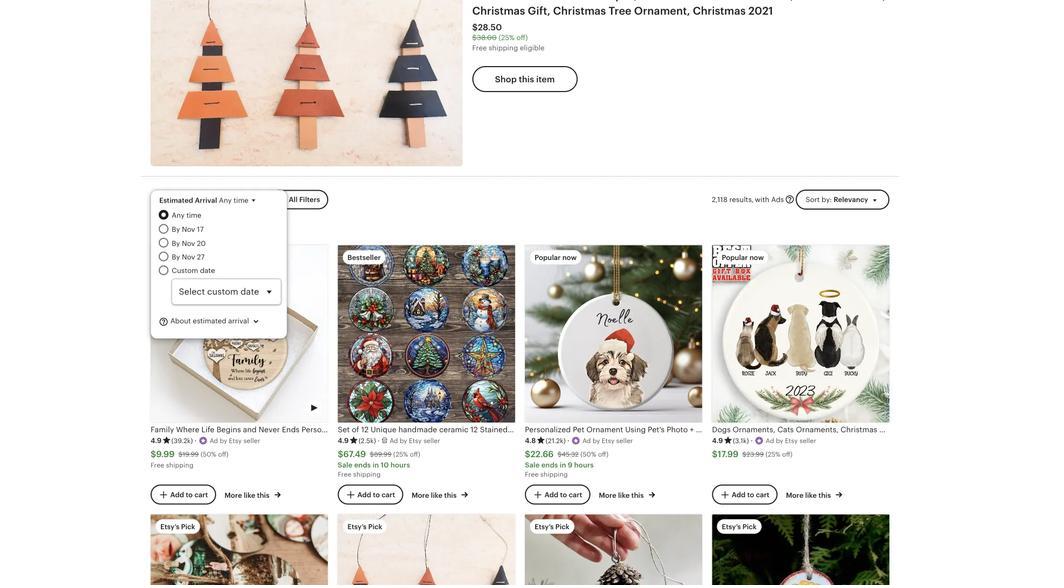 Task type: locate. For each thing, give the bounding box(es) containing it.
sale down the 67.49
[[338, 461, 353, 469]]

y up $ 67.49 $ 89.99 (25% off) sale ends in 10 hours free shipping
[[404, 437, 407, 444]]

any up any time link
[[219, 196, 232, 204]]

to down 23.99
[[747, 491, 754, 499]]

· right (3.1k)
[[751, 437, 753, 445]]

· for 17.99
[[751, 437, 753, 445]]

1 vertical spatial by
[[172, 239, 180, 247]]

about estimated arrival button
[[159, 311, 270, 332]]

off) up eligible
[[517, 33, 528, 42]]

0 vertical spatial ornament,
[[738, 0, 794, 2]]

a d b y etsy seller for 9.99
[[210, 437, 260, 444]]

hours right 9
[[574, 461, 594, 469]]

1 a from the left
[[210, 437, 214, 444]]

1 ends from the left
[[354, 461, 371, 469]]

in inside $ 22.66 $ 45.32 (50% off) sale ends in 9 hours free shipping
[[560, 461, 566, 469]]

4 seller from the left
[[800, 437, 817, 444]]

(25% right 89.99
[[393, 451, 408, 458]]

more like this for 22.66
[[599, 491, 646, 499]]

shipping inside $ 9.99 $ 19.99 (50% off) free shipping
[[166, 461, 194, 469]]

time inside select an estimated delivery date option group
[[186, 211, 202, 220]]

any
[[219, 196, 232, 204], [172, 211, 185, 220]]

2 nov from the top
[[182, 239, 195, 247]]

about estimated arrival
[[169, 317, 249, 325]]

1 4.9 from the left
[[151, 437, 162, 445]]

(50% inside $ 9.99 $ 19.99 (50% off) free shipping
[[201, 451, 216, 458]]

popular now for 17.99
[[722, 253, 764, 261]]

seller for 9.99
[[244, 437, 260, 444]]

d up $ 17.99 $ 23.99 (25% off)
[[770, 437, 774, 444]]

1 etsy's pick from the left
[[160, 523, 195, 531]]

1 to from the left
[[186, 491, 193, 499]]

1 y from the left
[[224, 437, 227, 444]]

y up $ 22.66 $ 45.32 (50% off) sale ends in 9 hours free shipping
[[597, 437, 600, 444]]

2 cart from the left
[[382, 491, 395, 499]]

4 pick from the left
[[743, 523, 757, 531]]

2 etsy from the left
[[409, 437, 422, 444]]

· right (2.5k)
[[378, 437, 380, 445]]

add
[[170, 491, 184, 499], [357, 491, 371, 499], [545, 491, 559, 499], [732, 491, 746, 499]]

nov for 17
[[182, 225, 195, 233]]

off) right 89.99
[[410, 451, 420, 458]]

3 by from the top
[[172, 253, 180, 261]]

20
[[197, 239, 206, 247]]

off) inside $ 22.66 $ 45.32 (50% off) sale ends in 9 hours free shipping
[[598, 451, 609, 458]]

b up $ 9.99 $ 19.99 (50% off) free shipping
[[220, 437, 224, 444]]

4 like from the left
[[805, 491, 817, 499]]

nov inside by nov 20 link
[[182, 239, 195, 247]]

set
[[589, 0, 606, 2]]

a up $ 9.99 $ 19.99 (50% off) free shipping
[[210, 437, 214, 444]]

a d b y etsy seller up $ 17.99 $ 23.99 (25% off)
[[766, 437, 817, 444]]

2 popular from the left
[[722, 253, 748, 261]]

etsy's
[[160, 523, 179, 531], [348, 523, 367, 531], [535, 523, 554, 531], [722, 523, 741, 531]]

by for by nov 17
[[172, 225, 180, 233]]

1 horizontal spatial popular
[[722, 253, 748, 261]]

d up $ 67.49 $ 89.99 (25% off) sale ends in 10 hours free shipping
[[394, 437, 398, 444]]

add to cart button down $ 67.49 $ 89.99 (25% off) sale ends in 10 hours free shipping
[[338, 485, 403, 505]]

2 ends from the left
[[542, 461, 558, 469]]

2 a from the left
[[390, 437, 394, 444]]

1 vertical spatial ornament,
[[634, 5, 690, 17]]

0 horizontal spatial (25%
[[393, 451, 408, 458]]

0 horizontal spatial any
[[172, 211, 185, 220]]

etsy's pick
[[160, 523, 195, 531], [348, 523, 383, 531], [535, 523, 570, 531], [722, 523, 757, 531]]

more for 67.49
[[412, 491, 429, 499]]

add to cart button down $ 9.99 $ 19.99 (50% off) free shipping
[[151, 485, 216, 505]]

etsy's for christmas ornaments set 3pcs, leather christmas ornament, christmas decor, christmas gift, christmas tree ornament, christmas 2021 image
[[348, 523, 367, 531]]

more
[[225, 491, 242, 499], [412, 491, 429, 499], [599, 491, 617, 499], [786, 491, 804, 499]]

sale inside $ 67.49 $ 89.99 (25% off) sale ends in 10 hours free shipping
[[338, 461, 353, 469]]

nov for 27
[[182, 253, 195, 261]]

a right (21.2k)
[[583, 437, 587, 444]]

1 horizontal spatial ends
[[542, 461, 558, 469]]

1 in from the left
[[373, 461, 379, 469]]

with ads
[[755, 195, 784, 204]]

etsy's pick link
[[151, 515, 328, 585], [338, 515, 515, 585], [525, 515, 703, 585], [712, 515, 890, 585]]

1 b from the left
[[220, 437, 224, 444]]

3 a d b y etsy seller from the left
[[583, 437, 633, 444]]

free inside $ 67.49 $ 89.99 (25% off) sale ends in 10 hours free shipping
[[338, 471, 352, 478]]

ornament, up the 2021
[[738, 0, 794, 2]]

ends
[[354, 461, 371, 469], [542, 461, 558, 469]]

17.99
[[718, 449, 739, 459]]

add to cart
[[170, 491, 208, 499], [357, 491, 395, 499], [545, 491, 582, 499], [732, 491, 770, 499]]

etsy for 22.66
[[602, 437, 615, 444]]

all
[[289, 196, 298, 204]]

2 by from the top
[[172, 239, 180, 247]]

to for 9.99
[[186, 491, 193, 499]]

time up the by nov 17
[[186, 211, 202, 220]]

4 more from the left
[[786, 491, 804, 499]]

1 vertical spatial time
[[186, 211, 202, 220]]

4.9 up the 67.49
[[338, 437, 349, 445]]

4 · from the left
[[751, 437, 753, 445]]

a for 22.66
[[583, 437, 587, 444]]

2 more like this from the left
[[412, 491, 458, 499]]

sale down '22.66'
[[525, 461, 540, 469]]

3 etsy from the left
[[602, 437, 615, 444]]

2 etsy's from the left
[[348, 523, 367, 531]]

etsy up $ 22.66 $ 45.32 (50% off) sale ends in 9 hours free shipping
[[602, 437, 615, 444]]

3 add from the left
[[545, 491, 559, 499]]

add down 17.99
[[732, 491, 746, 499]]

3 add to cart from the left
[[545, 491, 582, 499]]

a up $ 17.99 $ 23.99 (25% off)
[[766, 437, 770, 444]]

etsy
[[229, 437, 242, 444], [409, 437, 422, 444], [602, 437, 615, 444], [785, 437, 798, 444]]

ends down '22.66'
[[542, 461, 558, 469]]

add to cart down 9
[[545, 491, 582, 499]]

off) for 22.66
[[598, 451, 609, 458]]

in for 67.49
[[373, 461, 379, 469]]

b up $ 22.66 $ 45.32 (50% off) sale ends in 9 hours free shipping
[[593, 437, 597, 444]]

product video element for engraved single sided custom ornament | engraved single sided personalized photo ornament |custom photo ornament engraved  holiday ornament
[[151, 515, 328, 585]]

3 b from the left
[[593, 437, 597, 444]]

1 etsy from the left
[[229, 437, 242, 444]]

2 4.9 from the left
[[338, 437, 349, 445]]

1 horizontal spatial (50%
[[581, 451, 596, 458]]

1 a d b y etsy seller from the left
[[210, 437, 260, 444]]

etsy's pick for personalized maracuya ornament hand painted, passion fruit christmas ornament wood slice, vegan women gift, hanging fruit xmas decorations image
[[722, 523, 757, 531]]

1 etsy's pick link from the left
[[151, 515, 328, 585]]

all filters
[[289, 196, 320, 204]]

off) right 19.99
[[218, 451, 229, 458]]

1 pick from the left
[[181, 523, 195, 531]]

3 to from the left
[[560, 491, 567, 499]]

1 seller from the left
[[244, 437, 260, 444]]

y up $ 17.99 $ 23.99 (25% off)
[[780, 437, 784, 444]]

nov inside by nov 27 link
[[182, 253, 195, 261]]

1 bestseller from the left
[[160, 253, 194, 261]]

free down 38.00
[[472, 44, 487, 52]]

hours inside $ 22.66 $ 45.32 (50% off) sale ends in 9 hours free shipping
[[574, 461, 594, 469]]

add for 9.99
[[170, 491, 184, 499]]

a d b y etsy seller for 22.66
[[583, 437, 633, 444]]

now for 17.99
[[750, 253, 764, 261]]

(25% for 67.49
[[393, 451, 408, 458]]

2 in from the left
[[560, 461, 566, 469]]

0 horizontal spatial hours
[[391, 461, 410, 469]]

filters
[[299, 196, 320, 204]]

nov left 17
[[182, 225, 195, 233]]

a d b y etsy seller
[[210, 437, 260, 444], [390, 437, 440, 444], [583, 437, 633, 444], [766, 437, 817, 444]]

by nov 17
[[172, 225, 204, 233]]

2 to from the left
[[373, 491, 380, 499]]

relevancy
[[834, 195, 869, 204]]

0 horizontal spatial popular
[[535, 253, 561, 261]]

to down $ 22.66 $ 45.32 (50% off) sale ends in 9 hours free shipping
[[560, 491, 567, 499]]

·
[[195, 437, 197, 445], [378, 437, 380, 445], [568, 437, 570, 445], [751, 437, 753, 445]]

0 horizontal spatial sale
[[338, 461, 353, 469]]

by up custom
[[172, 253, 180, 261]]

off)
[[517, 33, 528, 42], [218, 451, 229, 458], [410, 451, 420, 458], [598, 451, 609, 458], [782, 451, 793, 458]]

sale inside $ 22.66 $ 45.32 (50% off) sale ends in 9 hours free shipping
[[525, 461, 540, 469]]

0 vertical spatial by
[[172, 225, 180, 233]]

2 sale from the left
[[525, 461, 540, 469]]

· right (21.2k)
[[568, 437, 570, 445]]

nov left 20
[[182, 239, 195, 247]]

decor,
[[852, 0, 886, 2]]

1 more like this from the left
[[225, 491, 271, 499]]

(25% inside $ 67.49 $ 89.99 (25% off) sale ends in 10 hours free shipping
[[393, 451, 408, 458]]

1 etsy's from the left
[[160, 523, 179, 531]]

2 add to cart button from the left
[[338, 485, 403, 505]]

to down $ 67.49 $ 89.99 (25% off) sale ends in 10 hours free shipping
[[373, 491, 380, 499]]

2 add from the left
[[357, 491, 371, 499]]

add to cart button for 22.66
[[525, 485, 591, 505]]

etsy's for engraved single sided custom ornament | engraved single sided personalized photo ornament |custom photo ornament engraved  holiday ornament
[[160, 523, 179, 531]]

ornament, down leather
[[634, 5, 690, 17]]

etsy up $ 67.49 $ 89.99 (25% off) sale ends in 10 hours free shipping
[[409, 437, 422, 444]]

$ 22.66 $ 45.32 (50% off) sale ends in 9 hours free shipping
[[525, 449, 609, 478]]

popular now
[[535, 253, 577, 261], [722, 253, 764, 261]]

natural pine cone ornaments 10 psc eco christmas hanging decorations image
[[525, 515, 703, 585]]

hours right 10
[[391, 461, 410, 469]]

1 horizontal spatial in
[[560, 461, 566, 469]]

add to cart button down $ 17.99 $ 23.99 (25% off)
[[712, 485, 778, 505]]

3 a from the left
[[583, 437, 587, 444]]

0 horizontal spatial 4.9
[[151, 437, 162, 445]]

0 horizontal spatial now
[[563, 253, 577, 261]]

4.9
[[151, 437, 162, 445], [338, 437, 349, 445], [712, 437, 723, 445]]

etsy's pick for engraved single sided custom ornament | engraved single sided personalized photo ornament |custom photo ornament engraved  holiday ornament
[[160, 523, 195, 531]]

any inside select an estimated delivery date option group
[[172, 211, 185, 220]]

(2.5k)
[[359, 437, 376, 444]]

a
[[210, 437, 214, 444], [390, 437, 394, 444], [583, 437, 587, 444], [766, 437, 770, 444]]

1 vertical spatial nov
[[182, 239, 195, 247]]

17
[[197, 225, 204, 233]]

sale
[[338, 461, 353, 469], [525, 461, 540, 469]]

christmas ornaments set 3pcs, leather christmas ornament, christmas decor, christmas gift, christmas tree ornament, christmas 2021 $ 28.50 $ 38.00 (25% off) free shipping eligible
[[472, 0, 886, 52]]

to down $ 9.99 $ 19.99 (50% off) free shipping
[[186, 491, 193, 499]]

1 horizontal spatial (25%
[[499, 33, 515, 42]]

4 etsy's pick from the left
[[722, 523, 757, 531]]

4.9 up 9.99
[[151, 437, 162, 445]]

b up $ 67.49 $ 89.99 (25% off) sale ends in 10 hours free shipping
[[400, 437, 404, 444]]

3 etsy's pick from the left
[[535, 523, 570, 531]]

2 a d b y etsy seller from the left
[[390, 437, 440, 444]]

b
[[220, 437, 224, 444], [400, 437, 404, 444], [593, 437, 597, 444], [776, 437, 780, 444]]

popular
[[535, 253, 561, 261], [722, 253, 748, 261]]

free
[[472, 44, 487, 52], [151, 461, 164, 469], [338, 471, 352, 478], [525, 471, 539, 478]]

now
[[563, 253, 577, 261], [750, 253, 764, 261]]

3 cart from the left
[[569, 491, 582, 499]]

christmas ornaments set 3pcs, leather christmas ornament, christmas decor, christmas gift, christmas tree ornament, christmas 2021 link
[[472, 0, 886, 17]]

this
[[519, 74, 534, 84], [257, 491, 270, 499], [444, 491, 457, 499], [632, 491, 644, 499], [819, 491, 831, 499]]

cart down 23.99
[[756, 491, 770, 499]]

off) inside christmas ornaments set 3pcs, leather christmas ornament, christmas decor, christmas gift, christmas tree ornament, christmas 2021 $ 28.50 $ 38.00 (25% off) free shipping eligible
[[517, 33, 528, 42]]

this for 22.66
[[632, 491, 644, 499]]

ends inside $ 67.49 $ 89.99 (25% off) sale ends in 10 hours free shipping
[[354, 461, 371, 469]]

add down $ 9.99 $ 19.99 (50% off) free shipping
[[170, 491, 184, 499]]

off) inside $ 9.99 $ 19.99 (50% off) free shipping
[[218, 451, 229, 458]]

0 horizontal spatial (50%
[[201, 451, 216, 458]]

shipping down the 67.49
[[353, 471, 381, 478]]

ends down the 67.49
[[354, 461, 371, 469]]

bestseller
[[160, 253, 194, 261], [348, 253, 381, 261]]

1 · from the left
[[195, 437, 197, 445]]

by down any time
[[172, 225, 180, 233]]

product video element for natural pine cone ornaments 10 psc eco christmas hanging decorations image
[[525, 515, 703, 585]]

more like this link for 9.99
[[225, 489, 281, 500]]

hours inside $ 67.49 $ 89.99 (25% off) sale ends in 10 hours free shipping
[[391, 461, 410, 469]]

more like this link for 67.49
[[412, 489, 468, 500]]

off) right "45.32" at the right bottom of the page
[[598, 451, 609, 458]]

ends inside $ 22.66 $ 45.32 (50% off) sale ends in 9 hours free shipping
[[542, 461, 558, 469]]

a for 67.49
[[390, 437, 394, 444]]

y for 22.66
[[597, 437, 600, 444]]

cart for 9.99
[[194, 491, 208, 499]]

etsy up $ 17.99 $ 23.99 (25% off)
[[785, 437, 798, 444]]

free down '22.66'
[[525, 471, 539, 478]]

3 more like this from the left
[[599, 491, 646, 499]]

more for 9.99
[[225, 491, 242, 499]]

time
[[234, 196, 249, 204], [186, 211, 202, 220]]

by for by nov 27
[[172, 253, 180, 261]]

d for 22.66
[[587, 437, 591, 444]]

y up $ 9.99 $ 19.99 (50% off) free shipping
[[224, 437, 227, 444]]

cart down 10
[[382, 491, 395, 499]]

(50% for 22.66
[[581, 451, 596, 458]]

popular for 17.99
[[722, 253, 748, 261]]

y
[[224, 437, 227, 444], [404, 437, 407, 444], [597, 437, 600, 444], [780, 437, 784, 444]]

time up any time link
[[234, 196, 249, 204]]

1 add to cart button from the left
[[151, 485, 216, 505]]

2,118
[[712, 195, 728, 204]]

$ 17.99 $ 23.99 (25% off)
[[712, 449, 793, 459]]

off) for 9.99
[[218, 451, 229, 458]]

1 popular from the left
[[535, 253, 561, 261]]

free down the 67.49
[[338, 471, 352, 478]]

add to cart down 10
[[357, 491, 395, 499]]

(25% right 23.99
[[766, 451, 781, 458]]

a d b y etsy seller up 89.99
[[390, 437, 440, 444]]

by nov 20 link
[[172, 238, 281, 248]]

3 like from the left
[[618, 491, 630, 499]]

2 etsy's pick from the left
[[348, 523, 383, 531]]

3 pick from the left
[[556, 523, 570, 531]]

nov
[[182, 225, 195, 233], [182, 239, 195, 247], [182, 253, 195, 261]]

shipping down 38.00
[[489, 44, 518, 52]]

1 cart from the left
[[194, 491, 208, 499]]

cart down $ 9.99 $ 19.99 (50% off) free shipping
[[194, 491, 208, 499]]

seller
[[244, 437, 260, 444], [424, 437, 440, 444], [616, 437, 633, 444], [800, 437, 817, 444]]

1 nov from the top
[[182, 225, 195, 233]]

christmas
[[472, 0, 525, 2], [682, 0, 735, 2], [797, 0, 850, 2], [472, 5, 525, 17], [553, 5, 606, 17], [693, 5, 746, 17]]

1 d from the left
[[214, 437, 218, 444]]

3 etsy's from the left
[[535, 523, 554, 531]]

1 horizontal spatial bestseller
[[348, 253, 381, 261]]

0 vertical spatial any
[[219, 196, 232, 204]]

off) inside $ 67.49 $ 89.99 (25% off) sale ends in 10 hours free shipping
[[410, 451, 420, 458]]

shipping down '22.66'
[[541, 471, 568, 478]]

· for 22.66
[[568, 437, 570, 445]]

(50% inside $ 22.66 $ 45.32 (50% off) sale ends in 9 hours free shipping
[[581, 451, 596, 458]]

to
[[186, 491, 193, 499], [373, 491, 380, 499], [560, 491, 567, 499], [747, 491, 754, 499]]

0 horizontal spatial popular now
[[535, 253, 577, 261]]

4 add from the left
[[732, 491, 746, 499]]

shipping inside christmas ornaments set 3pcs, leather christmas ornament, christmas decor, christmas gift, christmas tree ornament, christmas 2021 $ 28.50 $ 38.00 (25% off) free shipping eligible
[[489, 44, 518, 52]]

4 more like this from the left
[[786, 491, 833, 499]]

hours
[[391, 461, 410, 469], [574, 461, 594, 469]]

3 d from the left
[[587, 437, 591, 444]]

more for 22.66
[[599, 491, 617, 499]]

custom date
[[172, 266, 215, 275]]

nov inside by nov 17 link
[[182, 225, 195, 233]]

cart
[[194, 491, 208, 499], [382, 491, 395, 499], [569, 491, 582, 499], [756, 491, 770, 499]]

$
[[472, 22, 478, 32], [472, 33, 477, 42], [151, 449, 156, 459], [338, 449, 343, 459], [525, 449, 531, 459], [712, 449, 718, 459], [178, 451, 183, 458], [370, 451, 374, 458], [558, 451, 562, 458], [743, 451, 747, 458]]

add to cart down 23.99
[[732, 491, 770, 499]]

2 add to cart from the left
[[357, 491, 395, 499]]

add to cart down $ 9.99 $ 19.99 (50% off) free shipping
[[170, 491, 208, 499]]

2 like from the left
[[431, 491, 443, 499]]

b up $ 17.99 $ 23.99 (25% off)
[[776, 437, 780, 444]]

1 hours from the left
[[391, 461, 410, 469]]

2 vertical spatial nov
[[182, 253, 195, 261]]

cart for 67.49
[[382, 491, 395, 499]]

by
[[172, 225, 180, 233], [172, 239, 180, 247], [172, 253, 180, 261]]

in
[[373, 461, 379, 469], [560, 461, 566, 469]]

now for 22.66
[[563, 253, 577, 261]]

1 (50% from the left
[[201, 451, 216, 458]]

1 add from the left
[[170, 491, 184, 499]]

ornament,
[[738, 0, 794, 2], [634, 5, 690, 17]]

3 etsy's pick link from the left
[[525, 515, 703, 585]]

2 · from the left
[[378, 437, 380, 445]]

0 vertical spatial nov
[[182, 225, 195, 233]]

cart down 9
[[569, 491, 582, 499]]

2 (50% from the left
[[581, 451, 596, 458]]

2 horizontal spatial 4.9
[[712, 437, 723, 445]]

add for 67.49
[[357, 491, 371, 499]]

9
[[568, 461, 573, 469]]

1 horizontal spatial hours
[[574, 461, 594, 469]]

0 horizontal spatial bestseller
[[160, 253, 194, 261]]

(50% right "45.32" at the right bottom of the page
[[581, 451, 596, 458]]

1 vertical spatial any
[[172, 211, 185, 220]]

sale for 67.49
[[338, 461, 353, 469]]

nov left 27
[[182, 253, 195, 261]]

(25% down 28.50
[[499, 33, 515, 42]]

shipping inside $ 22.66 $ 45.32 (50% off) sale ends in 9 hours free shipping
[[541, 471, 568, 478]]

2 hours from the left
[[574, 461, 594, 469]]

4.9 for 67.49
[[338, 437, 349, 445]]

sort
[[806, 195, 820, 204]]

sale for 22.66
[[525, 461, 540, 469]]

3 · from the left
[[568, 437, 570, 445]]

2,118 results,
[[712, 195, 754, 204]]

3 more from the left
[[599, 491, 617, 499]]

free down 9.99
[[151, 461, 164, 469]]

1 add to cart from the left
[[170, 491, 208, 499]]

2 now from the left
[[750, 253, 764, 261]]

3 seller from the left
[[616, 437, 633, 444]]

10
[[381, 461, 389, 469]]

off) right 23.99
[[782, 451, 793, 458]]

etsy for 9.99
[[229, 437, 242, 444]]

a up 89.99
[[390, 437, 394, 444]]

1 popular now from the left
[[535, 253, 577, 261]]

1 horizontal spatial 4.9
[[338, 437, 349, 445]]

· right (39.2k)
[[195, 437, 197, 445]]

in left 9
[[560, 461, 566, 469]]

add down $ 22.66 $ 45.32 (50% off) sale ends in 9 hours free shipping
[[545, 491, 559, 499]]

0 horizontal spatial ends
[[354, 461, 371, 469]]

4.9 up 17.99
[[712, 437, 723, 445]]

date
[[200, 266, 215, 275]]

ads
[[771, 195, 784, 204]]

free inside $ 9.99 $ 19.99 (50% off) free shipping
[[151, 461, 164, 469]]

etsy's for natural pine cone ornaments 10 psc eco christmas hanging decorations image
[[535, 523, 554, 531]]

free inside christmas ornaments set 3pcs, leather christmas ornament, christmas decor, christmas gift, christmas tree ornament, christmas 2021 $ 28.50 $ 38.00 (25% off) free shipping eligible
[[472, 44, 487, 52]]

1 horizontal spatial ornament,
[[738, 0, 794, 2]]

b for 67.49
[[400, 437, 404, 444]]

this for 67.49
[[444, 491, 457, 499]]

ends for 22.66
[[542, 461, 558, 469]]

product video element
[[151, 245, 328, 423], [151, 515, 328, 585], [338, 515, 515, 585], [525, 515, 703, 585], [712, 515, 890, 585]]

shipping down 19.99
[[166, 461, 194, 469]]

1 horizontal spatial popular now
[[722, 253, 764, 261]]

2 pick from the left
[[368, 523, 383, 531]]

engraved single sided custom ornament | engraved single sided personalized photo ornament |custom photo ornament engraved  holiday ornament image
[[151, 515, 328, 585]]

0 vertical spatial time
[[234, 196, 249, 204]]

by down the by nov 17
[[172, 239, 180, 247]]

shop
[[495, 74, 517, 84]]

(50% right 19.99
[[201, 451, 216, 458]]

28.50
[[478, 22, 502, 32]]

1 horizontal spatial sale
[[525, 461, 540, 469]]

4 cart from the left
[[756, 491, 770, 499]]

2 vertical spatial by
[[172, 253, 180, 261]]

2 horizontal spatial (25%
[[766, 451, 781, 458]]

3 nov from the top
[[182, 253, 195, 261]]

add down $ 67.49 $ 89.99 (25% off) sale ends in 10 hours free shipping
[[357, 491, 371, 499]]

0 horizontal spatial in
[[373, 461, 379, 469]]

in left 10
[[373, 461, 379, 469]]

d
[[214, 437, 218, 444], [394, 437, 398, 444], [587, 437, 591, 444], [770, 437, 774, 444]]

about
[[170, 317, 191, 325]]

a d b y etsy seller up $ 22.66 $ 45.32 (50% off) sale ends in 9 hours free shipping
[[583, 437, 633, 444]]

product video element for personalized maracuya ornament hand painted, passion fruit christmas ornament wood slice, vegan women gift, hanging fruit xmas decorations image
[[712, 515, 890, 585]]

more like this
[[225, 491, 271, 499], [412, 491, 458, 499], [599, 491, 646, 499], [786, 491, 833, 499]]

more like this for 9.99
[[225, 491, 271, 499]]

4 etsy's from the left
[[722, 523, 741, 531]]

1 horizontal spatial now
[[750, 253, 764, 261]]

(50%
[[201, 451, 216, 458], [581, 451, 596, 458]]

a d b y etsy seller up $ 9.99 $ 19.99 (50% off) free shipping
[[210, 437, 260, 444]]

0 horizontal spatial time
[[186, 211, 202, 220]]

any down estimated
[[172, 211, 185, 220]]

2 more like this link from the left
[[412, 489, 468, 500]]

2 seller from the left
[[424, 437, 440, 444]]

67.49
[[343, 449, 366, 459]]

(25% inside $ 17.99 $ 23.99 (25% off)
[[766, 451, 781, 458]]

2 y from the left
[[404, 437, 407, 444]]

add to cart button down 9
[[525, 485, 591, 505]]

pick for personalized maracuya ornament hand painted, passion fruit christmas ornament wood slice, vegan women gift, hanging fruit xmas decorations image's product video "element"
[[743, 523, 757, 531]]

4 more like this link from the left
[[786, 489, 843, 500]]

results,
[[730, 195, 754, 204]]

4 b from the left
[[776, 437, 780, 444]]

3 add to cart button from the left
[[525, 485, 591, 505]]

1 sale from the left
[[338, 461, 353, 469]]

d up $ 9.99 $ 19.99 (50% off) free shipping
[[214, 437, 218, 444]]

gift,
[[528, 5, 551, 17]]

in inside $ 67.49 $ 89.99 (25% off) sale ends in 10 hours free shipping
[[373, 461, 379, 469]]

d up $ 22.66 $ 45.32 (50% off) sale ends in 9 hours free shipping
[[587, 437, 591, 444]]

2 etsy's pick link from the left
[[338, 515, 515, 585]]

hours for 67.49
[[391, 461, 410, 469]]

2 more from the left
[[412, 491, 429, 499]]

2 popular now from the left
[[722, 253, 764, 261]]

1 by from the top
[[172, 225, 180, 233]]

etsy right (39.2k)
[[229, 437, 242, 444]]

more like this link
[[225, 489, 281, 500], [412, 489, 468, 500], [599, 489, 655, 500], [786, 489, 843, 500]]



Task type: vqa. For each thing, say whether or not it's contained in the screenshot.
now
yes



Task type: describe. For each thing, give the bounding box(es) containing it.
custom
[[172, 266, 198, 275]]

89.99
[[374, 451, 392, 458]]

4 add to cart from the left
[[732, 491, 770, 499]]

1 horizontal spatial time
[[234, 196, 249, 204]]

etsy's pick for natural pine cone ornaments 10 psc eco christmas hanging decorations image
[[535, 523, 570, 531]]

4 a from the left
[[766, 437, 770, 444]]

add to cart for 67.49
[[357, 491, 395, 499]]

arrival
[[228, 317, 249, 325]]

more like this link for 22.66
[[599, 489, 655, 500]]

(3.1k)
[[733, 437, 749, 444]]

(25% inside christmas ornaments set 3pcs, leather christmas ornament, christmas decor, christmas gift, christmas tree ornament, christmas 2021 $ 28.50 $ 38.00 (25% off) free shipping eligible
[[499, 33, 515, 42]]

select an estimated delivery date option group
[[159, 210, 281, 305]]

pick for product video "element" associated with natural pine cone ornaments 10 psc eco christmas hanging decorations image
[[556, 523, 570, 531]]

(50% for 9.99
[[201, 451, 216, 458]]

cart for 22.66
[[569, 491, 582, 499]]

by nov 27
[[172, 253, 205, 261]]

by nov 20
[[172, 239, 206, 247]]

by for by nov 20
[[172, 239, 180, 247]]

(25% for 17.99
[[766, 451, 781, 458]]

any time link
[[172, 210, 281, 221]]

45.32
[[562, 451, 579, 458]]

product video element for christmas ornaments set 3pcs, leather christmas ornament, christmas decor, christmas gift, christmas tree ornament, christmas 2021 image
[[338, 515, 515, 585]]

add for 22.66
[[545, 491, 559, 499]]

by nov 27 link
[[172, 252, 281, 262]]

arrival
[[195, 196, 217, 204]]

estimated arrival any time
[[159, 196, 249, 204]]

22.66
[[531, 449, 554, 459]]

3 4.9 from the left
[[712, 437, 723, 445]]

19.99
[[183, 451, 199, 458]]

3pcs,
[[609, 0, 638, 2]]

4 to from the left
[[747, 491, 754, 499]]

tree
[[609, 5, 632, 17]]

$ inside $ 17.99 $ 23.99 (25% off)
[[743, 451, 747, 458]]

b for 22.66
[[593, 437, 597, 444]]

4 etsy's pick link from the left
[[712, 515, 890, 585]]

4 etsy from the left
[[785, 437, 798, 444]]

ends for 67.49
[[354, 461, 371, 469]]

personalized maracuya ornament hand painted, passion fruit christmas ornament wood slice, vegan women gift, hanging fruit xmas decorations image
[[712, 515, 890, 585]]

hours for 22.66
[[574, 461, 594, 469]]

4.8
[[525, 437, 536, 445]]

y for 67.49
[[404, 437, 407, 444]]

$ 9.99 $ 19.99 (50% off) free shipping
[[151, 449, 229, 469]]

like for 67.49
[[431, 491, 443, 499]]

set of 12 unique handmade ceramic 12 stained glass look christmas ornaments, christmas 2023 ornament, christmas decoration,holiday gift idea image
[[338, 245, 515, 423]]

this for 9.99
[[257, 491, 270, 499]]

to for 22.66
[[560, 491, 567, 499]]

9.99
[[156, 449, 175, 459]]

etsy's pick for christmas ornaments set 3pcs, leather christmas ornament, christmas decor, christmas gift, christmas tree ornament, christmas 2021 image
[[348, 523, 383, 531]]

seller for 67.49
[[424, 437, 440, 444]]

pick for product video "element" corresponding to engraved single sided custom ornament | engraved single sided personalized photo ornament |custom photo ornament engraved  holiday ornament
[[181, 523, 195, 531]]

product video element for family where life begins and never ends personalized 3 inch ceramic christmas ornament with gift box image
[[151, 245, 328, 423]]

more like this for 67.49
[[412, 491, 458, 499]]

leather
[[640, 0, 680, 2]]

· for 67.49
[[378, 437, 380, 445]]

etsy's for personalized maracuya ornament hand painted, passion fruit christmas ornament wood slice, vegan women gift, hanging fruit xmas decorations image
[[722, 523, 741, 531]]

by nov 17 link
[[172, 224, 281, 235]]

popular now for 22.66
[[535, 253, 577, 261]]

y for 9.99
[[224, 437, 227, 444]]

off) for 67.49
[[410, 451, 420, 458]]

shipping inside $ 67.49 $ 89.99 (25% off) sale ends in 10 hours free shipping
[[353, 471, 381, 478]]

ornaments
[[528, 0, 586, 2]]

add to cart button for 9.99
[[151, 485, 216, 505]]

christmas ornaments set 3pcs, leather christmas ornament, christmas decor, christmas gift, christmas tree ornament, christmas 2021 image
[[338, 515, 515, 585]]

23.99
[[747, 451, 764, 458]]

free inside $ 22.66 $ 45.32 (50% off) sale ends in 9 hours free shipping
[[525, 471, 539, 478]]

4 y from the left
[[780, 437, 784, 444]]

popular for 22.66
[[535, 253, 561, 261]]

(21.2k)
[[546, 437, 566, 444]]

add to cart button for 67.49
[[338, 485, 403, 505]]

all filters button
[[269, 190, 328, 210]]

add to cart for 9.99
[[170, 491, 208, 499]]

1 horizontal spatial any
[[219, 196, 232, 204]]

4.9 for 9.99
[[151, 437, 162, 445]]

d for 9.99
[[214, 437, 218, 444]]

sort by: relevancy
[[806, 195, 869, 204]]

shop this item link
[[472, 66, 578, 92]]

4 add to cart button from the left
[[712, 485, 778, 505]]

38.00
[[477, 33, 497, 42]]

2021
[[749, 5, 773, 17]]

seller for 22.66
[[616, 437, 633, 444]]

personalized pet ornament using pet's photo + name - custom ornament christmas dog ornament personalized dog ornament custom dog image
[[525, 245, 703, 423]]

like for 9.99
[[244, 491, 255, 499]]

27
[[197, 253, 205, 261]]

off) inside $ 17.99 $ 23.99 (25% off)
[[782, 451, 793, 458]]

by:
[[822, 195, 832, 204]]

eligible
[[520, 44, 545, 52]]

estimated
[[159, 196, 193, 204]]

shop this item
[[495, 74, 555, 84]]

$ 67.49 $ 89.99 (25% off) sale ends in 10 hours free shipping
[[338, 449, 420, 478]]

with
[[755, 195, 770, 204]]

in for 22.66
[[560, 461, 566, 469]]

add to cart for 22.66
[[545, 491, 582, 499]]

dogs ornaments, cats ornaments, christmas tree ornament, pets holiday ornament, christmas ornament, cat dog ornament, pet lover gift, _235 image
[[712, 245, 890, 423]]

pick for product video "element" related to christmas ornaments set 3pcs, leather christmas ornament, christmas decor, christmas gift, christmas tree ornament, christmas 2021 image
[[368, 523, 383, 531]]

etsy for 67.49
[[409, 437, 422, 444]]

0 horizontal spatial ornament,
[[634, 5, 690, 17]]

any time
[[172, 211, 202, 220]]

to for 67.49
[[373, 491, 380, 499]]

estimated
[[193, 317, 226, 325]]

(39.2k)
[[171, 437, 193, 444]]

a d b y etsy seller for 67.49
[[390, 437, 440, 444]]

item
[[536, 74, 555, 84]]

like for 22.66
[[618, 491, 630, 499]]

b for 9.99
[[220, 437, 224, 444]]

nov for 20
[[182, 239, 195, 247]]

d for 67.49
[[394, 437, 398, 444]]

family where life begins and never ends personalized 3 inch ceramic christmas ornament with gift box image
[[151, 245, 328, 423]]

a for 9.99
[[210, 437, 214, 444]]

4 a d b y etsy seller from the left
[[766, 437, 817, 444]]

4 d from the left
[[770, 437, 774, 444]]

2 bestseller from the left
[[348, 253, 381, 261]]



